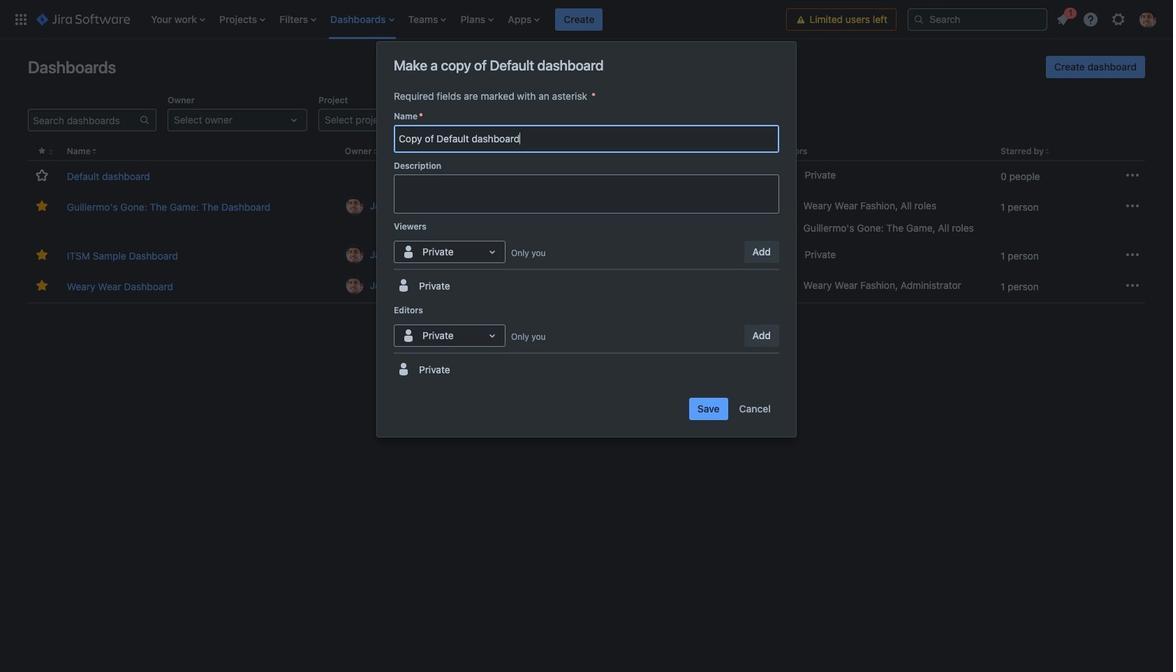 Task type: describe. For each thing, give the bounding box(es) containing it.
2 horizontal spatial open image
[[587, 112, 604, 129]]

0 horizontal spatial open image
[[437, 112, 453, 129]]

star itsm sample dashboard image
[[33, 247, 50, 263]]

star guillermo's gone: the game: the dashboard image
[[33, 198, 50, 215]]

1 vertical spatial open image
[[484, 328, 501, 344]]

Search dashboards text field
[[29, 110, 139, 130]]

list item inside list
[[1051, 5, 1077, 30]]

0 horizontal spatial open image
[[286, 112, 302, 129]]

search image
[[914, 14, 925, 25]]

1 horizontal spatial open image
[[484, 244, 501, 261]]



Task type: vqa. For each thing, say whether or not it's contained in the screenshot.
text box
yes



Task type: locate. For each thing, give the bounding box(es) containing it.
open image
[[286, 112, 302, 129], [587, 112, 604, 129], [484, 244, 501, 261]]

list item
[[147, 0, 210, 39], [215, 0, 270, 39], [275, 0, 321, 39], [326, 0, 398, 39], [404, 0, 451, 39], [456, 0, 498, 39], [504, 0, 544, 39], [556, 0, 603, 39], [1051, 5, 1077, 30]]

Search field
[[908, 8, 1048, 30]]

list
[[144, 0, 787, 39], [1051, 5, 1165, 32]]

star weary wear dashboard image
[[33, 277, 50, 294]]

primary element
[[8, 0, 787, 39]]

open image
[[437, 112, 453, 129], [484, 328, 501, 344]]

1 horizontal spatial open image
[[484, 328, 501, 344]]

group
[[689, 398, 780, 420]]

None field
[[395, 126, 779, 152]]

0 horizontal spatial list
[[144, 0, 787, 39]]

None search field
[[908, 8, 1048, 30]]

banner
[[0, 0, 1173, 39]]

1 horizontal spatial list
[[1051, 5, 1165, 32]]

None text field
[[394, 175, 780, 214]]

star default dashboard image
[[33, 167, 50, 184]]

None text field
[[400, 245, 403, 259], [400, 329, 403, 343], [400, 245, 403, 259], [400, 329, 403, 343]]

jira software image
[[36, 11, 130, 28], [36, 11, 130, 28]]

dashboards details element
[[28, 142, 1146, 304]]

0 vertical spatial open image
[[437, 112, 453, 129]]



